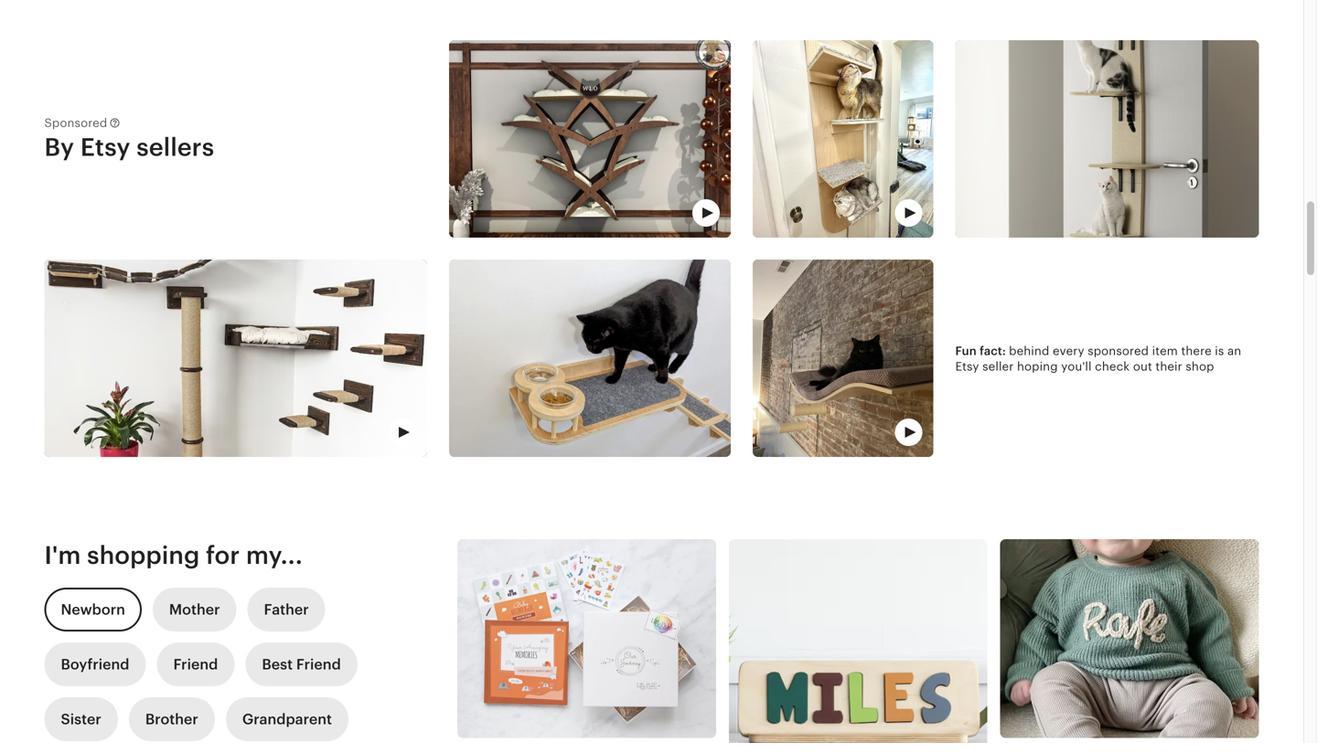 Task type: vqa. For each thing, say whether or not it's contained in the screenshot.
off) inside the $ 22.50 $ 45.00 (50% off) a d b y davidengravingshop
no



Task type: locate. For each thing, give the bounding box(es) containing it.
sponsored
[[44, 116, 107, 130]]

you'll
[[1061, 360, 1092, 374]]

cat wall furniture set of cat shelf for walls and sisal climbing steps, cat toys set, floating cat shelves and perch, cat bed, playground image
[[753, 260, 933, 457]]

sponsored
[[1088, 345, 1149, 358]]

cat feeder shelf, wall mounted shelf for large cats, cat shelves, cat food shelf, cat furniture, cat bed, raised feeder bowls on left side image
[[449, 260, 731, 457]]

2 friend from the left
[[296, 657, 341, 673]]

0 vertical spatial etsy
[[80, 133, 130, 162]]

1 vertical spatial etsy
[[955, 360, 979, 374]]

is
[[1215, 345, 1224, 358]]

etsy down sponsored
[[80, 133, 130, 162]]

set cat furniture 8 pc with a cozy corner cat bed, cat sisal scratching post, cat shelves made of natural wood for climbing image
[[44, 260, 427, 457]]

best friend
[[262, 657, 341, 673]]

for
[[206, 542, 240, 570]]

1 horizontal spatial etsy
[[955, 360, 979, 374]]

newborn
[[61, 602, 125, 618]]

their
[[1156, 360, 1182, 374]]

friend down mother at the bottom left of the page
[[173, 657, 218, 673]]

etsy down fun
[[955, 360, 979, 374]]

1 horizontal spatial friend
[[296, 657, 341, 673]]

shop
[[1186, 360, 1214, 374]]

friend right best
[[296, 657, 341, 673]]

wlo® tree x  compact cat shelf,premium cat wall furniture with free customization,multiple colors & easy to clean super soft fleece cushions image
[[449, 40, 731, 238]]

gift for cat lady gift cat door shelf housewarming gift cat mom new home gift idea cat mom personalized gift cat mom new home owner gift image
[[753, 40, 933, 238]]

father
[[264, 602, 309, 618]]

name puzzle for toddlers, personalized christmas gift for kids, toddler wood toy, first birthday gift, custom name puzzle, puzzle for kids image
[[729, 540, 987, 744]]

fact:
[[980, 345, 1006, 358]]

seller
[[982, 360, 1014, 374]]

fun fact:
[[955, 345, 1009, 358]]

i'm
[[44, 542, 81, 570]]

behind every sponsored item there is an etsy seller hoping you'll check out their shop
[[955, 345, 1241, 374]]

0 horizontal spatial friend
[[173, 657, 218, 673]]

mother
[[169, 602, 220, 618]]

friend
[[173, 657, 218, 673], [296, 657, 341, 673]]

etsy
[[80, 133, 130, 162], [955, 360, 979, 374]]

0 horizontal spatial etsy
[[80, 133, 130, 162]]

1 friend from the left
[[173, 657, 218, 673]]



Task type: describe. For each thing, give the bounding box(es) containing it.
new baby book gift box set, new baby hamper includes baby record book, growing up book and stickers. suitable for lesbian moms and gay dads image
[[457, 540, 716, 738]]

item
[[1152, 345, 1178, 358]]

sister
[[61, 712, 101, 728]]

my...
[[246, 542, 303, 570]]

etsy inside behind every sponsored item there is an etsy seller hoping you'll check out their shop
[[955, 360, 979, 374]]

every
[[1053, 345, 1084, 358]]

grandparent
[[242, 712, 332, 728]]

sellers
[[137, 133, 214, 162]]

brother
[[145, 712, 198, 728]]

by
[[44, 133, 74, 162]]

personalised knitted jumper | baby jumpers | name jumper | keepsake jumper | hand stitched | bespoke image
[[1000, 540, 1259, 738]]

out
[[1133, 360, 1152, 374]]

i'm shopping for my...
[[44, 542, 303, 570]]

behind
[[1009, 345, 1049, 358]]

best
[[262, 657, 293, 673]]

hoping
[[1017, 360, 1058, 374]]

by etsy sellers
[[44, 133, 214, 162]]

check
[[1095, 360, 1130, 374]]

boyfriend
[[61, 657, 129, 673]]

there
[[1181, 345, 1212, 358]]

fun
[[955, 345, 977, 358]]

shopping
[[87, 542, 200, 570]]

an
[[1227, 345, 1241, 358]]

towaku door frame climbing tower cat tree image
[[955, 40, 1259, 238]]



